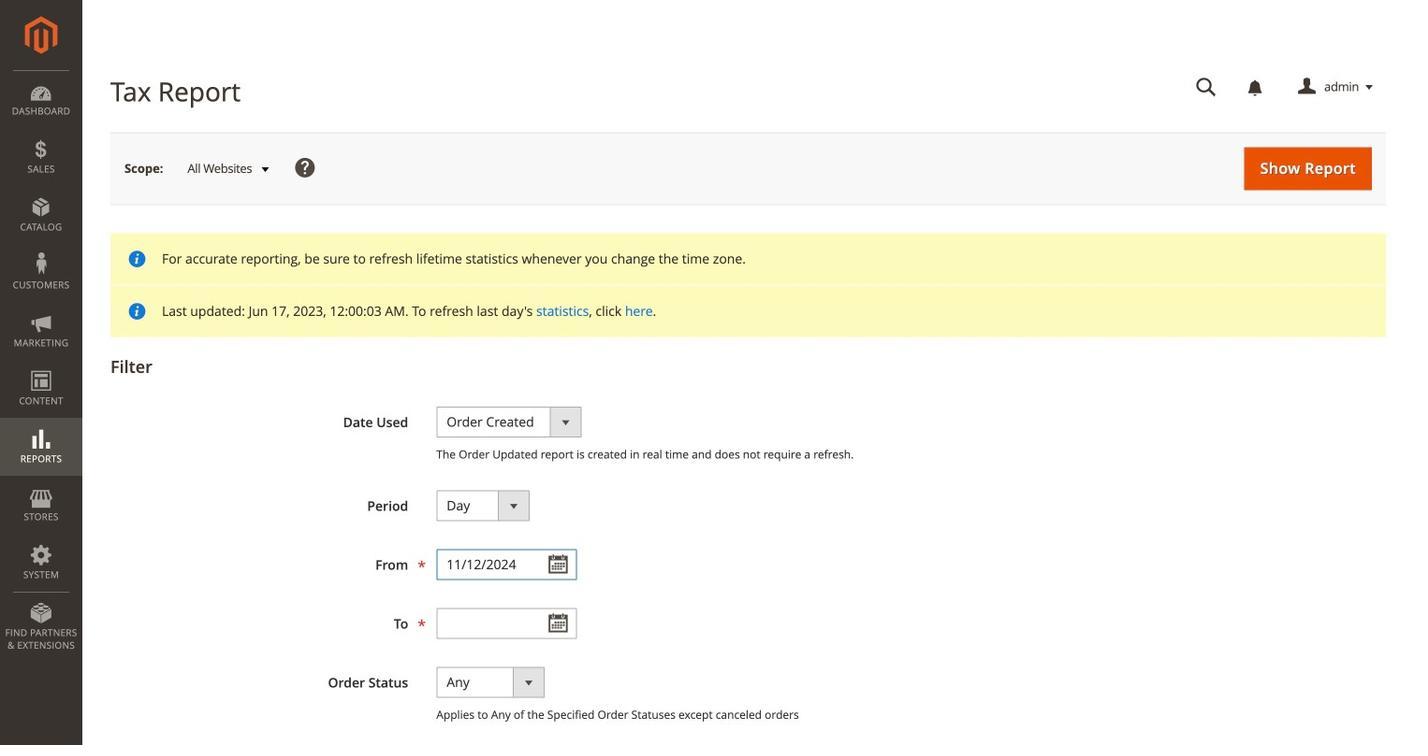 Task type: describe. For each thing, give the bounding box(es) containing it.
magento admin panel image
[[25, 16, 58, 54]]



Task type: locate. For each thing, give the bounding box(es) containing it.
menu bar
[[0, 70, 82, 662]]

None text field
[[436, 550, 577, 581], [436, 609, 577, 640], [436, 550, 577, 581], [436, 609, 577, 640]]

None text field
[[1183, 71, 1230, 104]]



